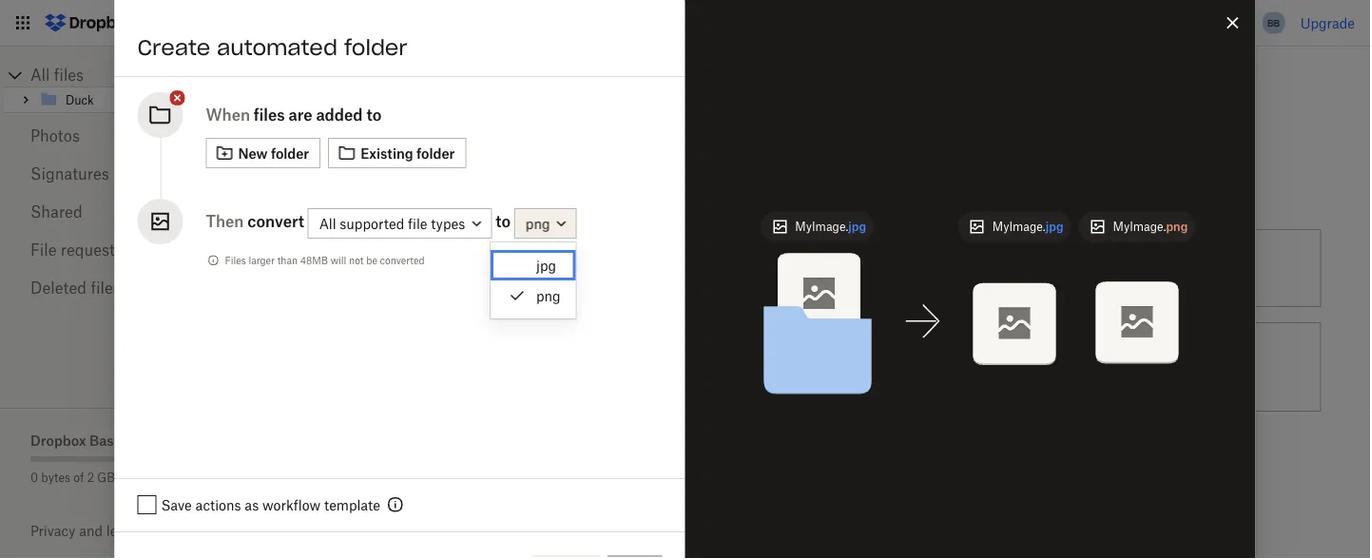 Task type: locate. For each thing, give the bounding box(es) containing it.
format inside choose a file format to convert videos to
[[785, 349, 827, 365]]

0 vertical spatial choose
[[343, 260, 391, 276]]

1 vertical spatial choose
[[700, 349, 748, 365]]

choose a file format to convert videos to button
[[615, 315, 972, 419]]

set a rule that renames files button
[[615, 222, 972, 315]]

choose inside choose a category to sort files by button
[[343, 260, 391, 276]]

files inside the choose a file format to convert audio files to
[[343, 474, 369, 490]]

files left are
[[254, 106, 285, 124]]

files
[[225, 254, 246, 266]]

convert inside choose a file format to convert videos to
[[847, 349, 894, 365]]

photos
[[30, 126, 80, 145]]

dropbox
[[30, 432, 86, 448]]

not
[[349, 254, 364, 266]]

legal
[[106, 523, 137, 539]]

0 horizontal spatial file
[[405, 453, 425, 469]]

files left 'by'
[[508, 260, 534, 276]]

a for choose a file format to convert audio files to
[[394, 453, 402, 469]]

0 horizontal spatial myimage. jpg
[[795, 220, 866, 234]]

gb
[[97, 470, 115, 485]]

png radio item
[[491, 281, 576, 311]]

a inside the choose a file format to convert audio files to
[[394, 453, 402, 469]]

myimage. png
[[1113, 220, 1188, 234]]

convert left audio
[[490, 453, 537, 469]]

folder
[[344, 34, 408, 61]]

convert files to pdfs
[[1057, 260, 1190, 276]]

files right all
[[54, 66, 84, 84]]

files up template
[[343, 474, 369, 490]]

0 vertical spatial file
[[762, 349, 782, 365]]

0 horizontal spatial convert
[[247, 212, 304, 231]]

0 vertical spatial convert
[[247, 212, 304, 231]]

main content
[[259, 107, 1370, 558]]

png up 'by'
[[526, 215, 550, 231]]

of
[[74, 470, 84, 485]]

used
[[118, 470, 144, 485]]

create automated folder dialog
[[115, 0, 1256, 558]]

convert inside create automated folder dialog
[[247, 212, 304, 231]]

0 horizontal spatial format
[[429, 453, 470, 469]]

and
[[79, 523, 103, 539]]

shared link
[[30, 193, 198, 231]]

choose a file format to convert audio files to
[[343, 453, 576, 490]]

deleted files
[[30, 279, 121, 297]]

jpg up png radio item
[[536, 257, 556, 273]]

set a rule that renames files
[[700, 260, 877, 276]]

myimage. jpg up convert
[[993, 220, 1064, 234]]

files larger than 48mb will not be converted
[[225, 254, 425, 266]]

global header element
[[0, 0, 1370, 47]]

videos
[[898, 349, 938, 365]]

myimage.
[[795, 220, 849, 234], [993, 220, 1046, 234], [1113, 220, 1166, 234]]

convert for choose a file format to convert audio files to
[[490, 453, 537, 469]]

file inside the choose a file format to convert audio files to
[[405, 453, 425, 469]]

1 horizontal spatial convert
[[490, 453, 537, 469]]

1 horizontal spatial myimage.
[[993, 220, 1046, 234]]

png inside png radio item
[[536, 288, 561, 304]]

2 vertical spatial choose
[[343, 453, 391, 469]]

choose
[[343, 260, 391, 276], [700, 349, 748, 365], [343, 453, 391, 469]]

signatures
[[30, 165, 109, 183]]

png
[[526, 215, 550, 231], [1166, 220, 1188, 234], [536, 288, 561, 304]]

create
[[137, 34, 210, 61]]

png up pdfs
[[1166, 220, 1188, 234]]

2 horizontal spatial convert
[[847, 349, 894, 365]]

template
[[324, 497, 380, 513]]

1 vertical spatial convert
[[847, 349, 894, 365]]

png inside png 'dropdown button'
[[526, 215, 550, 231]]

2
[[87, 470, 94, 485]]

convert up than
[[247, 212, 304, 231]]

1 vertical spatial format
[[429, 453, 470, 469]]

choose inside the choose a file format to convert audio files to
[[343, 453, 391, 469]]

1 vertical spatial file
[[405, 453, 425, 469]]

png down 'by'
[[536, 288, 561, 304]]

files right unzip at bottom right
[[1097, 359, 1124, 375]]

all files
[[30, 66, 84, 84]]

click to watch a demo video image
[[408, 66, 431, 88]]

convert left the videos
[[847, 349, 894, 365]]

format inside the choose a file format to convert audio files to
[[429, 453, 470, 469]]

unzip files button
[[972, 315, 1329, 419]]

all files tree
[[3, 64, 228, 113]]

files right convert
[[1111, 260, 1137, 276]]

files
[[54, 66, 84, 84], [254, 106, 285, 124], [508, 260, 534, 276], [851, 260, 877, 276], [1111, 260, 1137, 276], [91, 279, 121, 297], [1097, 359, 1124, 375], [343, 474, 369, 490]]

file inside choose a file format to convert videos to
[[762, 349, 782, 365]]

automated
[[217, 34, 338, 61]]

dropbox basic
[[30, 432, 125, 448]]

files inside tree
[[54, 66, 84, 84]]

0 horizontal spatial myimage.
[[795, 220, 849, 234]]

all
[[30, 66, 50, 84]]

convert inside the choose a file format to convert audio files to
[[490, 453, 537, 469]]

audio
[[541, 453, 576, 469]]

a
[[394, 260, 402, 276], [725, 260, 733, 276], [751, 349, 759, 365], [394, 453, 402, 469]]

myimage. jpg up the renames
[[795, 220, 866, 234]]

format for files
[[429, 453, 470, 469]]

actions
[[196, 497, 241, 513]]

signatures link
[[30, 155, 198, 193]]

a inside choose a file format to convert videos to
[[751, 349, 759, 365]]

a for choose a category to sort files by
[[394, 260, 402, 276]]

3 myimage. from the left
[[1113, 220, 1166, 234]]

format
[[785, 349, 827, 365], [429, 453, 470, 469]]

0
[[30, 470, 38, 485]]

2 myimage. from the left
[[993, 220, 1046, 234]]

are
[[289, 106, 312, 124]]

0 vertical spatial format
[[785, 349, 827, 365]]

convert for choose a file format to convert videos to
[[847, 349, 894, 365]]

automations
[[266, 62, 404, 89]]

1 horizontal spatial file
[[762, 349, 782, 365]]

png button
[[514, 208, 577, 239]]

files inside create automated folder dialog
[[254, 106, 285, 124]]

1 horizontal spatial myimage. jpg
[[993, 220, 1064, 234]]

choose a category to sort files by
[[343, 260, 553, 276]]

0 bytes of 2 gb used
[[30, 470, 144, 485]]

2 horizontal spatial myimage.
[[1113, 220, 1166, 234]]

convert
[[247, 212, 304, 231], [847, 349, 894, 365], [490, 453, 537, 469]]

file requests
[[30, 241, 123, 259]]

jpg up set a rule that renames files
[[849, 220, 866, 234]]

jpg
[[849, 220, 866, 234], [1046, 220, 1064, 234], [536, 257, 556, 273]]

file
[[762, 349, 782, 365], [405, 453, 425, 469]]

2 vertical spatial convert
[[490, 453, 537, 469]]

files are added to
[[254, 106, 382, 124]]

choose inside choose a file format to convert videos to
[[700, 349, 748, 365]]

deleted files link
[[30, 269, 198, 307]]

1 horizontal spatial format
[[785, 349, 827, 365]]

photos link
[[30, 117, 198, 155]]

48mb
[[300, 254, 328, 266]]

jpg up convert
[[1046, 220, 1064, 234]]

myimage. jpg
[[795, 220, 866, 234], [993, 220, 1064, 234]]

to
[[366, 106, 382, 124], [496, 212, 511, 231], [464, 260, 476, 276], [1140, 260, 1153, 276], [831, 349, 843, 365], [700, 369, 713, 386], [474, 453, 487, 469], [373, 474, 386, 490]]



Task type: describe. For each thing, give the bounding box(es) containing it.
choose a file format to convert videos to
[[700, 349, 938, 386]]

set
[[700, 260, 722, 276]]

when
[[206, 106, 250, 124]]

as
[[245, 497, 259, 513]]

then
[[206, 212, 244, 231]]

2 horizontal spatial jpg
[[1046, 220, 1064, 234]]

save
[[161, 497, 192, 513]]

category
[[405, 260, 460, 276]]

files right the renames
[[851, 260, 877, 276]]

privacy and legal link
[[30, 523, 228, 539]]

unzip
[[1057, 359, 1094, 375]]

dropbox logo - go to the homepage image
[[38, 8, 142, 38]]

get more space image
[[148, 465, 171, 488]]

0 horizontal spatial jpg
[[536, 257, 556, 273]]

requests
[[61, 241, 123, 259]]

file for to
[[762, 349, 782, 365]]

choose for choose a file format to convert audio files to
[[343, 453, 391, 469]]

shared
[[30, 203, 82, 221]]

renames
[[793, 260, 847, 276]]

a for choose a file format to convert videos to
[[751, 349, 759, 365]]

choose a category to sort files by button
[[259, 222, 615, 315]]

converted
[[380, 254, 425, 266]]

choose for choose a file format to convert videos to
[[700, 349, 748, 365]]

format for to
[[785, 349, 827, 365]]

by
[[538, 260, 553, 276]]

2 myimage. jpg from the left
[[993, 220, 1064, 234]]

create automated folder
[[137, 34, 408, 61]]

save actions as workflow template
[[161, 497, 380, 513]]

than
[[277, 254, 298, 266]]

pdfs
[[1156, 260, 1190, 276]]

basic
[[89, 432, 125, 448]]

workflow
[[262, 497, 321, 513]]

upgrade link
[[1301, 15, 1355, 31]]

a for set a rule that renames files
[[725, 260, 733, 276]]

privacy
[[30, 523, 75, 539]]

main content containing choose a category to sort files by
[[259, 107, 1370, 558]]

files down file requests link
[[91, 279, 121, 297]]

file
[[30, 241, 57, 259]]

sort
[[480, 260, 504, 276]]

rule
[[736, 260, 761, 276]]

convert
[[1057, 260, 1107, 276]]

will
[[331, 254, 346, 266]]

that
[[764, 260, 789, 276]]

convert files to pdfs button
[[972, 222, 1329, 315]]

1 myimage. jpg from the left
[[795, 220, 866, 234]]

file requests link
[[30, 231, 198, 269]]

1 myimage. from the left
[[795, 220, 849, 234]]

deleted
[[30, 279, 87, 297]]

choose a file format to convert audio files to button
[[259, 419, 615, 524]]

1 horizontal spatial jpg
[[849, 220, 866, 234]]

privacy and legal
[[30, 523, 137, 539]]

bytes
[[41, 470, 70, 485]]

upgrade
[[1301, 15, 1355, 31]]

be
[[366, 254, 377, 266]]

larger
[[249, 254, 275, 266]]

all files link
[[30, 64, 228, 87]]

unzip files
[[1057, 359, 1124, 375]]

file for files
[[405, 453, 425, 469]]

choose for choose a category to sort files by
[[343, 260, 391, 276]]

added
[[316, 106, 363, 124]]



Task type: vqa. For each thing, say whether or not it's contained in the screenshot.
Here
no



